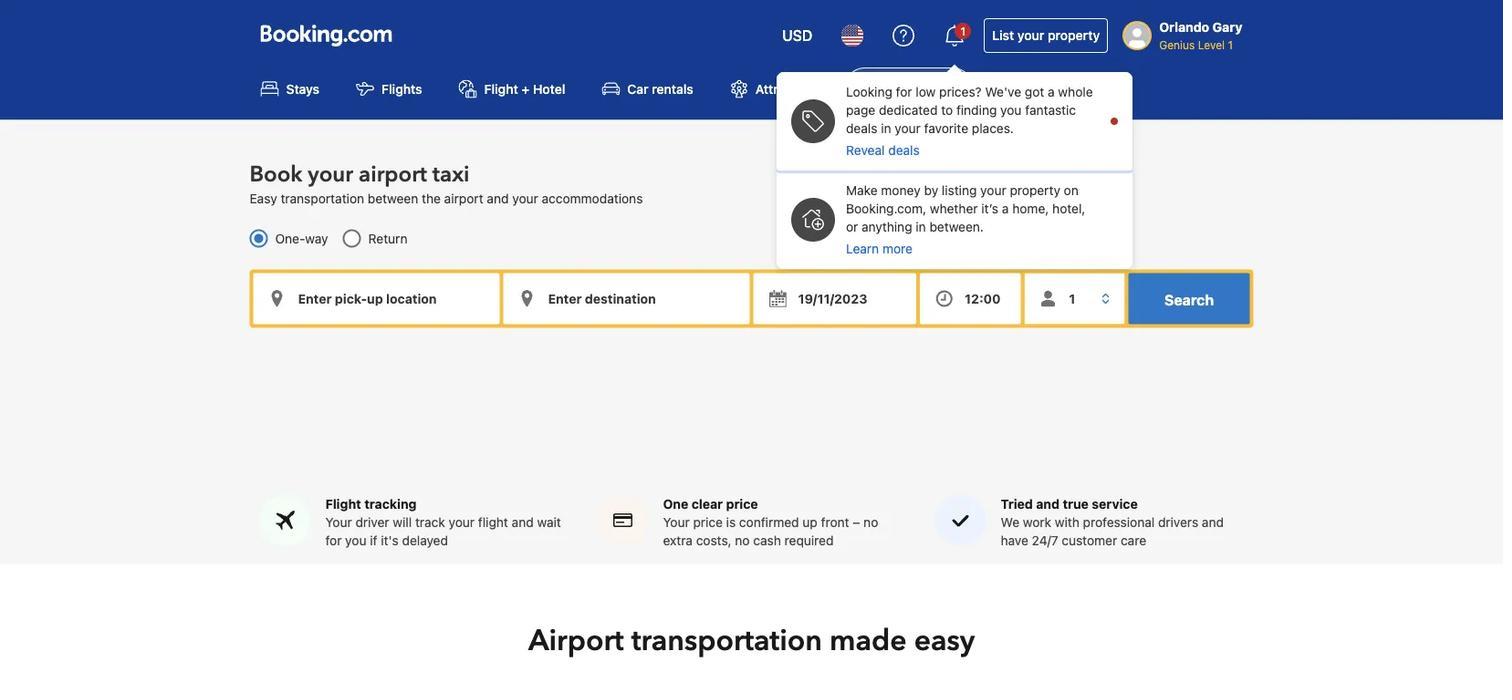 Task type: vqa. For each thing, say whether or not it's contained in the screenshot.
Double Room link
no



Task type: describe. For each thing, give the bounding box(es) containing it.
level
[[1198, 38, 1225, 51]]

will
[[393, 515, 412, 530]]

booking.com online hotel reservations image
[[261, 25, 392, 47]]

1 horizontal spatial airport
[[444, 191, 483, 206]]

flight
[[478, 515, 508, 530]]

looking for low prices? we've got a whole page dedicated to finding you fantastic deals in your favorite places. reveal deals
[[846, 84, 1093, 158]]

home,
[[1012, 201, 1049, 216]]

flights
[[382, 81, 422, 96]]

1 inside orlando gary genius level 1
[[1228, 38, 1233, 51]]

work
[[1023, 515, 1051, 530]]

list
[[992, 28, 1014, 43]]

airport for airport transportation made easy
[[528, 621, 624, 661]]

book your airport taxi easy transportation between the airport and your accommodations
[[250, 160, 643, 206]]

true
[[1063, 497, 1089, 512]]

listing
[[942, 183, 977, 198]]

search button
[[1128, 273, 1250, 324]]

learn
[[846, 241, 879, 256]]

one clear price your price is confirmed up front – no extra costs, no cash required
[[663, 497, 878, 548]]

one-
[[275, 231, 305, 246]]

flight + hotel link
[[444, 68, 580, 109]]

up
[[803, 515, 818, 530]]

list your property link
[[984, 18, 1108, 53]]

we've
[[985, 84, 1021, 99]]

airport for airport taxis
[[884, 81, 927, 96]]

usd button
[[771, 14, 823, 57]]

tried
[[1001, 497, 1033, 512]]

hotel
[[533, 81, 565, 96]]

cash
[[753, 533, 781, 548]]

delayed
[[402, 533, 448, 548]]

flight for flight + hotel
[[484, 81, 518, 96]]

orlando
[[1159, 20, 1209, 35]]

drivers
[[1158, 515, 1198, 530]]

prices?
[[939, 84, 982, 99]]

it's
[[381, 533, 399, 548]]

to
[[941, 103, 953, 118]]

12:00
[[965, 291, 1001, 306]]

flight for flight tracking your driver will track your flight and wait for you if it's delayed
[[325, 497, 361, 512]]

track
[[415, 515, 445, 530]]

finding
[[956, 103, 997, 118]]

0 vertical spatial deals
[[846, 121, 877, 136]]

19/11/2023
[[798, 291, 867, 306]]

your inside flight tracking your driver will track your flight and wait for you if it's delayed
[[325, 515, 352, 530]]

0 vertical spatial property
[[1048, 28, 1100, 43]]

attractions link
[[715, 68, 837, 109]]

airport taxis
[[884, 81, 959, 96]]

gary
[[1213, 20, 1242, 35]]

we
[[1001, 515, 1019, 530]]

anything
[[862, 219, 912, 235]]

1 inside button
[[960, 25, 966, 37]]

one-way
[[275, 231, 328, 246]]

for inside looking for low prices? we've got a whole page dedicated to finding you fantastic deals in your favorite places. reveal deals
[[896, 84, 912, 99]]

way
[[305, 231, 328, 246]]

service
[[1092, 497, 1138, 512]]

rentals
[[652, 81, 693, 96]]

by
[[924, 183, 938, 198]]

hotel,
[[1052, 201, 1085, 216]]

made
[[830, 621, 907, 661]]

flights link
[[341, 68, 437, 109]]

more
[[882, 241, 913, 256]]

dedicated
[[879, 103, 938, 118]]

is
[[726, 515, 736, 530]]

whether
[[930, 201, 978, 216]]

your right list at the top of page
[[1017, 28, 1044, 43]]

search
[[1164, 291, 1214, 308]]

or
[[846, 219, 858, 235]]

low
[[916, 84, 936, 99]]

looking
[[846, 84, 892, 99]]

easy
[[250, 191, 277, 206]]

orlando gary genius level 1
[[1159, 20, 1242, 51]]

if
[[370, 533, 377, 548]]

it's
[[981, 201, 998, 216]]

car rentals link
[[587, 68, 708, 109]]

return
[[368, 231, 407, 246]]

reveal
[[846, 143, 885, 158]]



Task type: locate. For each thing, give the bounding box(es) containing it.
transportation inside book your airport taxi easy transportation between the airport and your accommodations
[[281, 191, 364, 206]]

1 horizontal spatial no
[[863, 515, 878, 530]]

1 vertical spatial airport
[[444, 191, 483, 206]]

you inside looking for low prices? we've got a whole page dedicated to finding you fantastic deals in your favorite places. reveal deals
[[1000, 103, 1022, 118]]

1 vertical spatial no
[[735, 533, 750, 548]]

fantastic
[[1025, 103, 1076, 118]]

flight tracking your driver will track your flight and wait for you if it's delayed
[[325, 497, 561, 548]]

1 vertical spatial deals
[[888, 143, 920, 158]]

in for between.
[[916, 219, 926, 235]]

price up is
[[726, 497, 758, 512]]

in inside looking for low prices? we've got a whole page dedicated to finding you fantastic deals in your favorite places. reveal deals
[[881, 121, 891, 136]]

0 vertical spatial flight
[[484, 81, 518, 96]]

0 horizontal spatial deals
[[846, 121, 877, 136]]

between
[[368, 191, 418, 206]]

0 horizontal spatial airport
[[528, 621, 624, 661]]

0 vertical spatial no
[[863, 515, 878, 530]]

price down clear
[[693, 515, 723, 530]]

+
[[521, 81, 530, 96]]

a inside looking for low prices? we've got a whole page dedicated to finding you fantastic deals in your favorite places. reveal deals
[[1048, 84, 1055, 99]]

driver
[[355, 515, 389, 530]]

in right anything
[[916, 219, 926, 235]]

deals right the reveal
[[888, 143, 920, 158]]

airport
[[884, 81, 927, 96], [528, 621, 624, 661]]

have
[[1001, 533, 1028, 548]]

1 vertical spatial property
[[1010, 183, 1060, 198]]

customer
[[1062, 533, 1117, 548]]

1 vertical spatial for
[[325, 533, 342, 548]]

tracking
[[364, 497, 417, 512]]

transportation
[[281, 191, 364, 206], [631, 621, 822, 661]]

a right got
[[1048, 84, 1055, 99]]

0 horizontal spatial you
[[345, 533, 366, 548]]

1 vertical spatial a
[[1002, 201, 1009, 216]]

for up dedicated
[[896, 84, 912, 99]]

your inside looking for low prices? we've got a whole page dedicated to finding you fantastic deals in your favorite places. reveal deals
[[895, 121, 921, 136]]

usd
[[782, 27, 812, 44]]

1 horizontal spatial a
[[1048, 84, 1055, 99]]

between.
[[929, 219, 984, 235]]

flight up driver in the bottom of the page
[[325, 497, 361, 512]]

1 horizontal spatial in
[[916, 219, 926, 235]]

1 button
[[933, 14, 977, 57]]

you
[[1000, 103, 1022, 118], [345, 533, 366, 548]]

stays
[[286, 81, 319, 96]]

costs,
[[696, 533, 732, 548]]

0 vertical spatial price
[[726, 497, 758, 512]]

1 horizontal spatial for
[[896, 84, 912, 99]]

1 down the gary
[[1228, 38, 1233, 51]]

airport up between
[[359, 160, 427, 190]]

no down is
[[735, 533, 750, 548]]

you inside flight tracking your driver will track your flight and wait for you if it's delayed
[[345, 533, 366, 548]]

and right the
[[487, 191, 509, 206]]

tried and true service we work with professional drivers and have 24/7 customer care
[[1001, 497, 1224, 548]]

24/7
[[1032, 533, 1058, 548]]

0 horizontal spatial in
[[881, 121, 891, 136]]

attractions
[[755, 81, 822, 96]]

1 vertical spatial airport
[[528, 621, 624, 661]]

your inside flight tracking your driver will track your flight and wait for you if it's delayed
[[449, 515, 475, 530]]

car
[[627, 81, 649, 96]]

flight inside flight tracking your driver will track your flight and wait for you if it's delayed
[[325, 497, 361, 512]]

1 horizontal spatial transportation
[[631, 621, 822, 661]]

booking.com,
[[846, 201, 926, 216]]

and inside book your airport taxi easy transportation between the airport and your accommodations
[[487, 191, 509, 206]]

stays link
[[246, 68, 334, 109]]

0 horizontal spatial a
[[1002, 201, 1009, 216]]

1 left list at the top of page
[[960, 25, 966, 37]]

your left accommodations
[[512, 191, 538, 206]]

list your property
[[992, 28, 1100, 43]]

your up it's
[[980, 183, 1006, 198]]

book
[[250, 160, 302, 190]]

0 horizontal spatial 1
[[960, 25, 966, 37]]

required
[[785, 533, 834, 548]]

0 horizontal spatial no
[[735, 533, 750, 548]]

in for your
[[881, 121, 891, 136]]

0 horizontal spatial price
[[693, 515, 723, 530]]

0 vertical spatial transportation
[[281, 191, 364, 206]]

a right it's
[[1002, 201, 1009, 216]]

deals down page
[[846, 121, 877, 136]]

favorite
[[924, 121, 968, 136]]

clear
[[691, 497, 723, 512]]

a inside make money by listing your property on booking.com, whether it's a home, hotel, or anything in between. learn more
[[1002, 201, 1009, 216]]

your
[[325, 515, 352, 530], [663, 515, 690, 530]]

your inside make money by listing your property on booking.com, whether it's a home, hotel, or anything in between. learn more
[[980, 183, 1006, 198]]

1 vertical spatial you
[[345, 533, 366, 548]]

1 vertical spatial price
[[693, 515, 723, 530]]

and right drivers
[[1202, 515, 1224, 530]]

easy
[[914, 621, 975, 661]]

got
[[1025, 84, 1044, 99]]

Enter pick-up location text field
[[253, 273, 500, 324]]

1 horizontal spatial airport
[[884, 81, 927, 96]]

1 horizontal spatial price
[[726, 497, 758, 512]]

and up work
[[1036, 497, 1060, 512]]

your right track
[[449, 515, 475, 530]]

your down one
[[663, 515, 690, 530]]

1 vertical spatial flight
[[325, 497, 361, 512]]

–
[[853, 515, 860, 530]]

0 horizontal spatial airport
[[359, 160, 427, 190]]

0 vertical spatial 1
[[960, 25, 966, 37]]

in
[[881, 121, 891, 136], [916, 219, 926, 235]]

your right the book
[[308, 160, 353, 190]]

accommodations
[[542, 191, 643, 206]]

flight left +
[[484, 81, 518, 96]]

0 horizontal spatial transportation
[[281, 191, 364, 206]]

with
[[1055, 515, 1079, 530]]

and
[[487, 191, 509, 206], [1036, 497, 1060, 512], [512, 515, 534, 530], [1202, 515, 1224, 530]]

wait
[[537, 515, 561, 530]]

1 vertical spatial in
[[916, 219, 926, 235]]

front
[[821, 515, 849, 530]]

property up whole
[[1048, 28, 1100, 43]]

and left wait
[[512, 515, 534, 530]]

property up the home,
[[1010, 183, 1060, 198]]

1 horizontal spatial 1
[[1228, 38, 1233, 51]]

page
[[846, 103, 875, 118]]

airport down taxi
[[444, 191, 483, 206]]

in inside make money by listing your property on booking.com, whether it's a home, hotel, or anything in between. learn more
[[916, 219, 926, 235]]

1 horizontal spatial you
[[1000, 103, 1022, 118]]

car rentals
[[627, 81, 693, 96]]

1
[[960, 25, 966, 37], [1228, 38, 1233, 51]]

your inside one clear price your price is confirmed up front – no extra costs, no cash required
[[663, 515, 690, 530]]

0 vertical spatial in
[[881, 121, 891, 136]]

0 vertical spatial you
[[1000, 103, 1022, 118]]

your down dedicated
[[895, 121, 921, 136]]

on
[[1064, 183, 1079, 198]]

no right –
[[863, 515, 878, 530]]

0 horizontal spatial your
[[325, 515, 352, 530]]

property inside make money by listing your property on booking.com, whether it's a home, hotel, or anything in between. learn more
[[1010, 183, 1060, 198]]

whole
[[1058, 84, 1093, 99]]

1 vertical spatial 1
[[1228, 38, 1233, 51]]

property
[[1048, 28, 1100, 43], [1010, 183, 1060, 198]]

1 horizontal spatial flight
[[484, 81, 518, 96]]

0 vertical spatial airport
[[359, 160, 427, 190]]

your left driver in the bottom of the page
[[325, 515, 352, 530]]

1 your from the left
[[325, 515, 352, 530]]

confirmed
[[739, 515, 799, 530]]

make money by listing your property on booking.com, whether it's a home, hotel, or anything in between. learn more
[[846, 183, 1085, 256]]

you down we've at right top
[[1000, 103, 1022, 118]]

care
[[1121, 533, 1146, 548]]

flight + hotel
[[484, 81, 565, 96]]

Enter destination text field
[[503, 273, 750, 324]]

make
[[846, 183, 878, 198]]

flight
[[484, 81, 518, 96], [325, 497, 361, 512]]

0 vertical spatial for
[[896, 84, 912, 99]]

and inside flight tracking your driver will track your flight and wait for you if it's delayed
[[512, 515, 534, 530]]

no
[[863, 515, 878, 530], [735, 533, 750, 548]]

2 your from the left
[[663, 515, 690, 530]]

genius
[[1159, 38, 1195, 51]]

you left if
[[345, 533, 366, 548]]

extra
[[663, 533, 693, 548]]

1 vertical spatial transportation
[[631, 621, 822, 661]]

in down dedicated
[[881, 121, 891, 136]]

money
[[881, 183, 921, 198]]

taxi
[[432, 160, 470, 190]]

deals
[[846, 121, 877, 136], [888, 143, 920, 158]]

one
[[663, 497, 688, 512]]

1 horizontal spatial your
[[663, 515, 690, 530]]

0 horizontal spatial for
[[325, 533, 342, 548]]

0 horizontal spatial flight
[[325, 497, 361, 512]]

0 vertical spatial a
[[1048, 84, 1055, 99]]

for inside flight tracking your driver will track your flight and wait for you if it's delayed
[[325, 533, 342, 548]]

1 horizontal spatial deals
[[888, 143, 920, 158]]

0 vertical spatial airport
[[884, 81, 927, 96]]

for left if
[[325, 533, 342, 548]]

price
[[726, 497, 758, 512], [693, 515, 723, 530]]

airport taxis link
[[844, 68, 973, 109]]

taxis
[[930, 81, 959, 96]]

professional
[[1083, 515, 1155, 530]]



